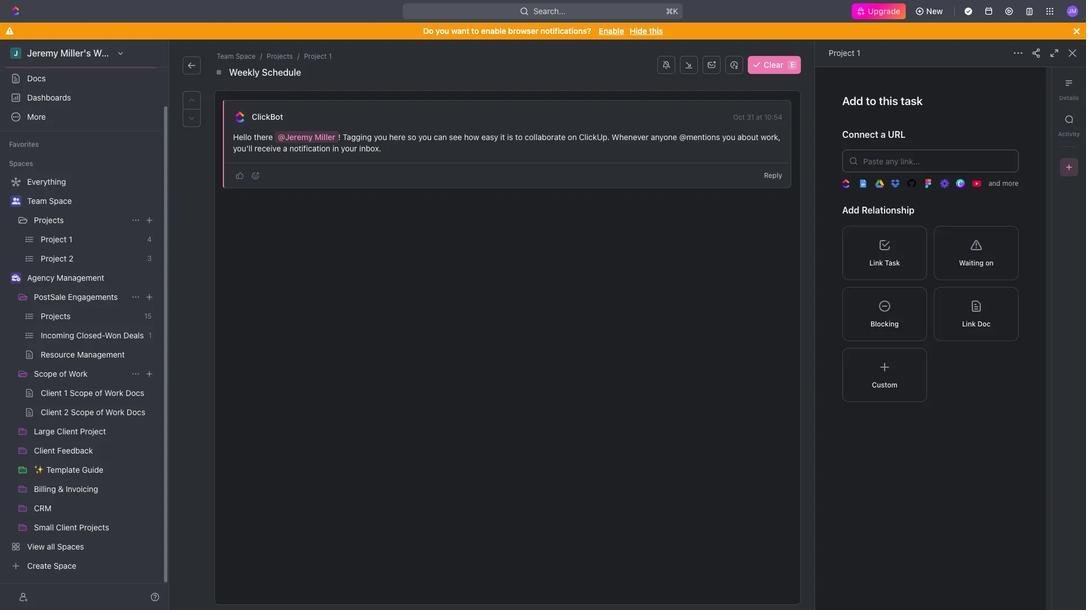 Task type: vqa. For each thing, say whether or not it's contained in the screenshot.


Task type: describe. For each thing, give the bounding box(es) containing it.
team space / projects / project 1
[[217, 52, 332, 61]]

client feedback link
[[34, 442, 156, 460]]

weekly schedule link
[[227, 66, 303, 79]]

client 2 scope of work docs
[[41, 408, 145, 417]]

create
[[27, 562, 51, 571]]

closed-
[[76, 331, 105, 341]]

you left the about
[[722, 132, 735, 142]]

0 horizontal spatial spaces
[[9, 160, 33, 168]]

projects down the crm "link"
[[79, 523, 109, 533]]

1 inside incoming closed-won deals 1
[[148, 331, 152, 340]]

of for 2
[[96, 408, 103, 417]]

0 horizontal spatial team space link
[[27, 192, 156, 210]]

doc
[[978, 320, 991, 329]]

4
[[147, 235, 152, 244]]

0 vertical spatial scope
[[34, 369, 57, 379]]

0 vertical spatial work
[[69, 369, 88, 379]]

create space link
[[5, 558, 156, 576]]

activity
[[1058, 131, 1080, 137]]

waiting
[[959, 259, 984, 267]]

project inside large client project link
[[80, 427, 106, 437]]

crm
[[34, 504, 51, 514]]

jeremy
[[27, 48, 58, 58]]

client up view all spaces
[[56, 523, 77, 533]]

miller's
[[60, 48, 91, 58]]

3
[[147, 255, 152, 263]]

add relationship
[[842, 206, 915, 216]]

you up inbox.
[[374, 132, 387, 142]]

dashboards
[[27, 93, 71, 102]]

✨
[[34, 466, 44, 475]]

jm button
[[1064, 2, 1082, 20]]

weekly schedule
[[229, 67, 301, 78]]

2 for project
[[69, 254, 73, 264]]

connect a url
[[842, 130, 906, 140]]

waiting on
[[959, 259, 994, 267]]

clickup.
[[579, 132, 610, 142]]

task sidebar navigation tab list
[[1057, 74, 1082, 176]]

custom button
[[842, 348, 927, 403]]

docs for client 2 scope of work docs
[[127, 408, 145, 417]]

2 / from the left
[[297, 52, 300, 61]]

blocking
[[871, 320, 899, 329]]

in
[[332, 144, 339, 153]]

client for 2
[[41, 408, 62, 417]]

feedback
[[57, 446, 93, 456]]

incoming
[[41, 331, 74, 341]]

2 horizontal spatial project 1 link
[[829, 48, 860, 58]]

oct
[[733, 113, 745, 122]]

projects up schedule
[[267, 52, 293, 61]]

postsale engagements link
[[34, 289, 127, 307]]

projects down team space
[[34, 216, 64, 225]]

details
[[1059, 94, 1079, 101]]

scope of work link
[[34, 365, 127, 384]]

whenever
[[612, 132, 649, 142]]

deals
[[123, 331, 144, 341]]

2 vertical spatial projects link
[[41, 308, 140, 326]]

resource management link
[[41, 346, 156, 364]]

scope for 2
[[71, 408, 94, 417]]

docs link
[[5, 70, 158, 88]]

new button
[[911, 2, 950, 20]]

favorites
[[9, 140, 39, 149]]

crm link
[[34, 500, 156, 518]]

2 for client
[[64, 408, 69, 417]]

jeremy miller's workspace
[[27, 48, 140, 58]]

1 / from the left
[[260, 52, 262, 61]]

0 vertical spatial this
[[649, 26, 663, 36]]

Paste any link... text field
[[842, 150, 1019, 173]]

oct 31 at 10:54
[[733, 113, 782, 122]]

invoicing
[[66, 485, 98, 494]]

jeremy miller's workspace, , element
[[10, 48, 21, 59]]

! tagging you here so you can see how easy it is to collaborate on clickup. whenever anyone @mentions you about work, you'll receive a notification in your inbox.
[[233, 132, 783, 153]]

15
[[144, 312, 152, 321]]

projects up the incoming
[[41, 312, 71, 321]]

task sidebar content section
[[815, 67, 1052, 611]]

!
[[338, 132, 341, 142]]

reply
[[764, 171, 782, 180]]

on inside waiting on dropdown button
[[986, 259, 994, 267]]

0 horizontal spatial project 1 link
[[41, 231, 143, 249]]

docs for client 1 scope of work docs
[[126, 389, 144, 398]]

@jeremy miller button
[[275, 131, 338, 143]]

large client project
[[34, 427, 106, 437]]

incoming closed-won deals link
[[41, 327, 144, 345]]

✨ template guide
[[34, 466, 103, 475]]

project 2
[[41, 254, 73, 264]]

small client projects link
[[34, 519, 156, 537]]

clickbot
[[252, 112, 283, 122]]

client for feedback
[[34, 446, 55, 456]]

custom
[[872, 381, 897, 390]]

billing
[[34, 485, 56, 494]]

project inside the project 2 link
[[41, 254, 67, 264]]

add to this task
[[842, 94, 923, 107]]

work for 2
[[106, 408, 125, 417]]

waiting on button
[[934, 226, 1019, 280]]

and
[[989, 180, 1001, 188]]

link doc
[[962, 320, 991, 329]]

space for team space / projects / project 1
[[236, 52, 256, 61]]

jm
[[1068, 8, 1077, 14]]

browser
[[508, 26, 539, 36]]

want
[[451, 26, 469, 36]]

work for 1
[[104, 389, 123, 398]]

can
[[434, 132, 447, 142]]

link for link task
[[870, 259, 883, 267]]

large client project link
[[34, 423, 156, 441]]

view
[[27, 543, 45, 552]]

on inside ! tagging you here so you can see how easy it is to collaborate on clickup. whenever anyone @mentions you about work, you'll receive a notification in your inbox.
[[568, 132, 577, 142]]

clear
[[764, 60, 783, 70]]

more
[[27, 112, 46, 122]]

and more
[[989, 180, 1019, 188]]

client up client feedback
[[57, 427, 78, 437]]

team for team space
[[27, 196, 47, 206]]

view all spaces
[[27, 543, 84, 552]]

is
[[507, 132, 513, 142]]

0 vertical spatial of
[[59, 369, 67, 379]]

clickbot button
[[251, 112, 284, 122]]



Task type: locate. For each thing, give the bounding box(es) containing it.
project 1 up project 2 on the top of the page
[[41, 235, 72, 244]]

resource
[[41, 350, 75, 360]]

spaces down favorites button
[[9, 160, 33, 168]]

0 vertical spatial to
[[471, 26, 479, 36]]

management for agency management
[[57, 273, 104, 283]]

/ up weekly schedule
[[260, 52, 262, 61]]

url
[[888, 130, 906, 140]]

team space link
[[214, 51, 258, 62], [27, 192, 156, 210]]

more button
[[5, 108, 158, 126]]

0 horizontal spatial to
[[471, 26, 479, 36]]

2 vertical spatial scope
[[71, 408, 94, 417]]

e
[[790, 61, 795, 69]]

2 horizontal spatial to
[[866, 94, 876, 107]]

team up weekly
[[217, 52, 234, 61]]

scope down client 1 scope of work docs
[[71, 408, 94, 417]]

client down "large"
[[34, 446, 55, 456]]

of down resource
[[59, 369, 67, 379]]

hello
[[233, 132, 252, 142]]

1 horizontal spatial team space link
[[214, 51, 258, 62]]

2 add from the top
[[842, 206, 860, 216]]

0 vertical spatial on
[[568, 132, 577, 142]]

projects link up closed-
[[41, 308, 140, 326]]

of up client 2 scope of work docs link
[[95, 389, 102, 398]]

&
[[58, 485, 64, 494]]

client feedback
[[34, 446, 93, 456]]

sidebar navigation
[[0, 40, 171, 611]]

work down the resource management
[[69, 369, 88, 379]]

1 vertical spatial link
[[962, 320, 976, 329]]

postsale
[[34, 292, 66, 302]]

engagements
[[68, 292, 118, 302]]

client down scope of work
[[41, 389, 62, 398]]

project
[[829, 48, 855, 58], [304, 52, 327, 61], [41, 235, 67, 244], [41, 254, 67, 264], [80, 427, 106, 437]]

easy
[[481, 132, 498, 142]]

to up connect a url
[[866, 94, 876, 107]]

link for link doc
[[962, 320, 976, 329]]

large
[[34, 427, 55, 437]]

see
[[449, 132, 462, 142]]

tree containing everything
[[5, 173, 158, 576]]

client 1 scope of work docs link
[[41, 385, 156, 403]]

j
[[14, 49, 18, 57]]

docs inside the docs link
[[27, 74, 46, 83]]

scope inside 'link'
[[70, 389, 93, 398]]

this right hide
[[649, 26, 663, 36]]

it
[[500, 132, 505, 142]]

of for 1
[[95, 389, 102, 398]]

spaces down small client projects at left bottom
[[57, 543, 84, 552]]

0 vertical spatial space
[[236, 52, 256, 61]]

to right the want on the left of the page
[[471, 26, 479, 36]]

1 horizontal spatial project 1
[[829, 48, 860, 58]]

1 vertical spatial add
[[842, 206, 860, 216]]

work up client 2 scope of work docs link
[[104, 389, 123, 398]]

scope down resource
[[34, 369, 57, 379]]

1 vertical spatial space
[[49, 196, 72, 206]]

scope down scope of work link at the bottom
[[70, 389, 93, 398]]

spaces
[[9, 160, 33, 168], [57, 543, 84, 552]]

agency management link
[[27, 269, 156, 287]]

1 horizontal spatial on
[[986, 259, 994, 267]]

link left the "task"
[[870, 259, 883, 267]]

0 vertical spatial team
[[217, 52, 234, 61]]

add up connect
[[842, 94, 863, 107]]

postsale engagements
[[34, 292, 118, 302]]

0 vertical spatial project 1
[[829, 48, 860, 58]]

0 vertical spatial projects link
[[264, 51, 295, 62]]

work inside 'link'
[[104, 389, 123, 398]]

to inside task sidebar content section
[[866, 94, 876, 107]]

this inside task sidebar content section
[[879, 94, 898, 107]]

1 vertical spatial this
[[879, 94, 898, 107]]

workspace
[[93, 48, 140, 58]]

1 inside 'link'
[[64, 389, 68, 398]]

on left clickup.
[[568, 132, 577, 142]]

1 horizontal spatial to
[[515, 132, 523, 142]]

1 add from the top
[[842, 94, 863, 107]]

of
[[59, 369, 67, 379], [95, 389, 102, 398], [96, 408, 103, 417]]

scope
[[34, 369, 57, 379], [70, 389, 93, 398], [71, 408, 94, 417]]

management
[[57, 273, 104, 283], [77, 350, 125, 360]]

projects link
[[264, 51, 295, 62], [34, 212, 127, 230], [41, 308, 140, 326]]

to right is
[[515, 132, 523, 142]]

so
[[408, 132, 416, 142]]

1 vertical spatial management
[[77, 350, 125, 360]]

this left task
[[879, 94, 898, 107]]

add
[[842, 94, 863, 107], [842, 206, 860, 216]]

0 horizontal spatial link
[[870, 259, 883, 267]]

1 horizontal spatial /
[[297, 52, 300, 61]]

projects link up schedule
[[264, 51, 295, 62]]

space down everything
[[49, 196, 72, 206]]

0 vertical spatial docs
[[27, 74, 46, 83]]

1 vertical spatial scope
[[70, 389, 93, 398]]

you right do
[[436, 26, 449, 36]]

anyone
[[651, 132, 677, 142]]

at
[[756, 113, 762, 122]]

1 horizontal spatial team
[[217, 52, 234, 61]]

2 up 'agency management'
[[69, 254, 73, 264]]

docs inside client 1 scope of work docs 'link'
[[126, 389, 144, 398]]

docs up dashboards
[[27, 74, 46, 83]]

of down client 1 scope of work docs 'link'
[[96, 408, 103, 417]]

1 vertical spatial team
[[27, 196, 47, 206]]

docs up client 2 scope of work docs link
[[126, 389, 144, 398]]

business time image
[[12, 275, 20, 282]]

a inside ! tagging you here so you can see how easy it is to collaborate on clickup. whenever anyone @mentions you about work, you'll receive a notification in your inbox.
[[283, 144, 287, 153]]

you right so
[[418, 132, 432, 142]]

1 horizontal spatial a
[[881, 130, 886, 140]]

space for team space
[[49, 196, 72, 206]]

0 horizontal spatial this
[[649, 26, 663, 36]]

management up postsale engagements link
[[57, 273, 104, 283]]

add for add relationship
[[842, 206, 860, 216]]

relationship
[[862, 206, 915, 216]]

0 vertical spatial management
[[57, 273, 104, 283]]

everything link
[[5, 173, 156, 191]]

there
[[254, 132, 273, 142]]

search...
[[534, 6, 566, 16]]

reply button
[[760, 169, 787, 183]]

you'll
[[233, 144, 252, 153]]

small
[[34, 523, 54, 533]]

a inside section
[[881, 130, 886, 140]]

space for create space
[[54, 562, 76, 571]]

to
[[471, 26, 479, 36], [866, 94, 876, 107], [515, 132, 523, 142]]

upgrade link
[[852, 3, 906, 19]]

new
[[926, 6, 943, 16]]

2 vertical spatial space
[[54, 562, 76, 571]]

tree
[[5, 173, 158, 576]]

client for 1
[[41, 389, 62, 398]]

client 1 scope of work docs
[[41, 389, 144, 398]]

project 1 link
[[829, 48, 860, 58], [302, 51, 334, 62], [41, 231, 143, 249]]

create space
[[27, 562, 76, 571]]

0 vertical spatial team space link
[[214, 51, 258, 62]]

1 vertical spatial projects link
[[34, 212, 127, 230]]

team space link down everything link
[[27, 192, 156, 210]]

0 vertical spatial 2
[[69, 254, 73, 264]]

template
[[46, 466, 80, 475]]

1 vertical spatial to
[[866, 94, 876, 107]]

on
[[568, 132, 577, 142], [986, 259, 994, 267]]

link
[[870, 259, 883, 267], [962, 320, 976, 329]]

about
[[738, 132, 759, 142]]

projects link down team space
[[34, 212, 127, 230]]

0 vertical spatial a
[[881, 130, 886, 140]]

1 vertical spatial work
[[104, 389, 123, 398]]

task
[[901, 94, 923, 107]]

project 1 link up weekly schedule link
[[302, 51, 334, 62]]

space inside create space link
[[54, 562, 76, 571]]

team for team space / projects / project 1
[[217, 52, 234, 61]]

/
[[260, 52, 262, 61], [297, 52, 300, 61]]

tree inside sidebar 'navigation'
[[5, 173, 158, 576]]

notification
[[289, 144, 330, 153]]

space inside team space link
[[49, 196, 72, 206]]

management for resource management
[[77, 350, 125, 360]]

this
[[649, 26, 663, 36], [879, 94, 898, 107]]

@jeremy
[[278, 132, 313, 142]]

space up weekly
[[236, 52, 256, 61]]

view all spaces link
[[5, 539, 156, 557]]

billing & invoicing
[[34, 485, 98, 494]]

project 1 link down upgrade link on the top
[[829, 48, 860, 58]]

work,
[[761, 132, 781, 142]]

work
[[69, 369, 88, 379], [104, 389, 123, 398], [106, 408, 125, 417]]

2 up large client project
[[64, 408, 69, 417]]

upgrade
[[868, 6, 900, 16]]

1 horizontal spatial link
[[962, 320, 976, 329]]

docs
[[27, 74, 46, 83], [126, 389, 144, 398], [127, 408, 145, 417]]

link task
[[870, 259, 900, 267]]

space
[[236, 52, 256, 61], [49, 196, 72, 206], [54, 562, 76, 571]]

1 horizontal spatial project 1 link
[[302, 51, 334, 62]]

add for add to this task
[[842, 94, 863, 107]]

1 vertical spatial project 1
[[41, 235, 72, 244]]

team inside team space link
[[27, 196, 47, 206]]

of inside 'link'
[[95, 389, 102, 398]]

0 horizontal spatial a
[[283, 144, 287, 153]]

team right user group image
[[27, 196, 47, 206]]

management down incoming closed-won deals 1
[[77, 350, 125, 360]]

0 vertical spatial spaces
[[9, 160, 33, 168]]

0 horizontal spatial project 1
[[41, 235, 72, 244]]

2 vertical spatial work
[[106, 408, 125, 417]]

docs inside client 2 scope of work docs link
[[127, 408, 145, 417]]

notifications?
[[541, 26, 591, 36]]

space down view all spaces
[[54, 562, 76, 571]]

⌘k
[[666, 6, 679, 16]]

add left the relationship
[[842, 206, 860, 216]]

1 vertical spatial spaces
[[57, 543, 84, 552]]

project 1 down upgrade link on the top
[[829, 48, 860, 58]]

1 horizontal spatial spaces
[[57, 543, 84, 552]]

1 vertical spatial on
[[986, 259, 994, 267]]

miller
[[315, 132, 335, 142]]

team space link up weekly
[[214, 51, 258, 62]]

0 vertical spatial link
[[870, 259, 883, 267]]

project 2 link
[[41, 250, 143, 268]]

work down client 1 scope of work docs 'link'
[[106, 408, 125, 417]]

project 1 link up the project 2 link
[[41, 231, 143, 249]]

client up "large"
[[41, 408, 62, 417]]

link left doc
[[962, 320, 976, 329]]

31
[[747, 113, 754, 122]]

on right waiting
[[986, 259, 994, 267]]

1 vertical spatial team space link
[[27, 192, 156, 210]]

/ up schedule
[[297, 52, 300, 61]]

project 1 inside tree
[[41, 235, 72, 244]]

2 vertical spatial to
[[515, 132, 523, 142]]

guide
[[82, 466, 103, 475]]

scope for 1
[[70, 389, 93, 398]]

1 horizontal spatial this
[[879, 94, 898, 107]]

a left url
[[881, 130, 886, 140]]

a down hello there @jeremy miller
[[283, 144, 287, 153]]

1 vertical spatial a
[[283, 144, 287, 153]]

user group image
[[12, 198, 20, 205]]

2 vertical spatial of
[[96, 408, 103, 417]]

do you want to enable browser notifications? enable hide this
[[423, 26, 663, 36]]

link task button
[[842, 226, 927, 280]]

1 vertical spatial of
[[95, 389, 102, 398]]

client inside 'link'
[[41, 389, 62, 398]]

how
[[464, 132, 479, 142]]

do
[[423, 26, 434, 36]]

everything
[[27, 177, 66, 187]]

0 horizontal spatial team
[[27, 196, 47, 206]]

2 vertical spatial docs
[[127, 408, 145, 417]]

your
[[341, 144, 357, 153]]

0 vertical spatial add
[[842, 94, 863, 107]]

@mentions
[[679, 132, 720, 142]]

inbox.
[[359, 144, 381, 153]]

docs down client 1 scope of work docs 'link'
[[127, 408, 145, 417]]

1 vertical spatial 2
[[64, 408, 69, 417]]

0 horizontal spatial /
[[260, 52, 262, 61]]

0 horizontal spatial on
[[568, 132, 577, 142]]

to inside ! tagging you here so you can see how easy it is to collaborate on clickup. whenever anyone @mentions you about work, you'll receive a notification in your inbox.
[[515, 132, 523, 142]]

1 vertical spatial docs
[[126, 389, 144, 398]]

10:54
[[764, 113, 782, 122]]

all
[[47, 543, 55, 552]]

project inside project 1 link
[[41, 235, 67, 244]]

connect
[[842, 130, 878, 140]]

scope of work
[[34, 369, 88, 379]]



